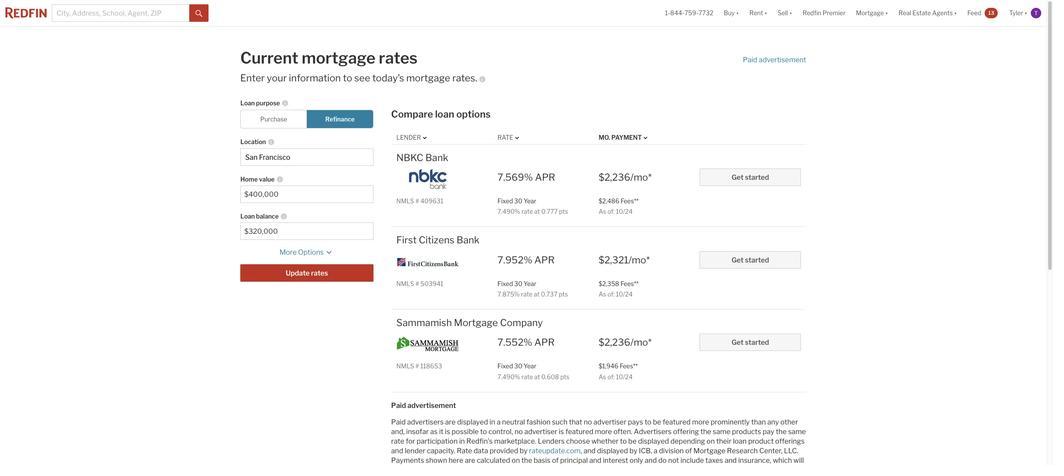 Task type: vqa. For each thing, say whether or not it's contained in the screenshot.
redfin.
no



Task type: locate. For each thing, give the bounding box(es) containing it.
your
[[267, 72, 287, 84]]

capacity.
[[427, 447, 455, 455]]

0 vertical spatial loan
[[240, 99, 255, 107]]

0 vertical spatial a
[[497, 418, 501, 426]]

displayed down advertisers
[[638, 437, 669, 445]]

year down 7.552 % apr
[[524, 362, 537, 370]]

1 vertical spatial loan
[[240, 213, 255, 220]]

rate inside button
[[498, 134, 513, 141]]

0 vertical spatial advertisement
[[759, 56, 806, 64]]

0 horizontal spatial more
[[595, 428, 612, 436]]

fixed down 7.552
[[498, 362, 513, 370]]

data
[[474, 447, 488, 455]]

1 horizontal spatial rate
[[498, 134, 513, 141]]

compare loan options
[[391, 109, 491, 120]]

rate left 0.777
[[522, 208, 533, 215]]

only
[[630, 456, 643, 465]]

2 get from the top
[[732, 256, 744, 264]]

2 year from the top
[[524, 280, 537, 287]]

2 of: from the top
[[608, 290, 615, 298]]

fixed for 7.952
[[498, 280, 513, 287]]

interest
[[603, 456, 628, 465]]

1 get from the top
[[732, 173, 744, 181]]

10/24 inside "$1,946 fees** as of: 10/24"
[[616, 373, 633, 380]]

0 horizontal spatial same
[[713, 428, 731, 436]]

1 vertical spatial 7.490
[[498, 373, 515, 380]]

0 vertical spatial /mo*
[[631, 171, 652, 183]]

featured up choose
[[566, 428, 594, 436]]

0 vertical spatial #
[[416, 197, 419, 205]]

pts for 7.569 % apr
[[559, 208, 568, 215]]

loan up "research"
[[733, 437, 747, 445]]

1 30 from the top
[[514, 197, 523, 205]]

2 10/24 from the top
[[616, 290, 633, 298]]

get
[[732, 173, 744, 181], [732, 256, 744, 264], [732, 338, 744, 347]]

1 vertical spatial fixed
[[498, 280, 513, 287]]

pts inside the fixed 30 year 7.875 % rate at 0.737 pts
[[559, 290, 568, 298]]

1 horizontal spatial advertiser
[[594, 418, 627, 426]]

loan left balance
[[240, 213, 255, 220]]

do
[[658, 456, 667, 465]]

mo. payment button
[[599, 133, 650, 142]]

citizens
[[419, 234, 455, 246]]

0 vertical spatial in
[[490, 418, 495, 426]]

be
[[653, 418, 661, 426], [629, 437, 637, 445]]

3 get from the top
[[732, 338, 744, 347]]

2 vertical spatial nmls
[[397, 362, 414, 370]]

10/24 down $1,946 at the right bottom of the page
[[616, 373, 633, 380]]

% up the fixed 30 year 7.875 % rate at 0.737 pts
[[524, 254, 532, 265]]

0 horizontal spatial paid advertisement
[[391, 401, 456, 410]]

2 vertical spatial year
[[524, 362, 537, 370]]

3 # from the top
[[416, 362, 419, 370]]

1 by from the left
[[520, 447, 528, 455]]

rate up here
[[457, 447, 472, 455]]

10/24 for 7.552 % apr
[[616, 373, 633, 380]]

buy ▾ button
[[719, 0, 744, 26]]

30 inside fixed 30 year 7.490 % rate at 0.608 pts
[[514, 362, 523, 370]]

year down 7.569 % apr
[[524, 197, 537, 205]]

0 vertical spatial as
[[599, 208, 606, 215]]

apr up fixed 30 year 7.490 % rate at 0.777 pts
[[535, 171, 555, 183]]

get started button for 7.952 % apr
[[700, 251, 801, 268]]

be down often.
[[629, 437, 637, 445]]

3 nmls from the top
[[397, 362, 414, 370]]

10/24 for 7.569 % apr
[[616, 208, 633, 215]]

1 vertical spatial on
[[512, 456, 520, 465]]

3 year from the top
[[524, 362, 537, 370]]

and down icb,
[[645, 456, 657, 465]]

0 vertical spatial displayed
[[457, 418, 488, 426]]

# left 503941
[[416, 280, 419, 287]]

1 of: from the top
[[608, 208, 615, 215]]

fixed
[[498, 197, 513, 205], [498, 280, 513, 287], [498, 362, 513, 370]]

year for 7.952
[[524, 280, 537, 287]]

rate up 7.569 at the left of page
[[498, 134, 513, 141]]

# for first
[[416, 280, 419, 287]]

30 down 7.952 % apr
[[514, 280, 523, 287]]

1 year from the top
[[524, 197, 537, 205]]

3 started from the top
[[745, 338, 769, 347]]

pays
[[628, 418, 643, 426]]

0 horizontal spatial advertisement
[[408, 401, 456, 410]]

real
[[899, 9, 911, 17]]

of: inside $2,358 fees** as of: 10/24
[[608, 290, 615, 298]]

fees** inside $2,486 fees** as of: 10/24
[[621, 197, 639, 205]]

0 vertical spatial 7.490
[[498, 208, 515, 215]]

nmls left 503941
[[397, 280, 414, 287]]

1 started from the top
[[745, 173, 769, 181]]

llc.
[[784, 447, 799, 455]]

% left 0.777
[[515, 208, 520, 215]]

2 loan from the top
[[240, 213, 255, 220]]

than
[[751, 418, 766, 426]]

1 vertical spatial in
[[459, 437, 465, 445]]

1 as from the top
[[599, 208, 606, 215]]

payment
[[612, 134, 642, 141]]

rates right update
[[311, 269, 328, 277]]

409631
[[421, 197, 443, 205]]

taxes
[[706, 456, 723, 465]]

30 down 7.552 % apr
[[514, 362, 523, 370]]

2 as from the top
[[599, 290, 606, 298]]

payments
[[391, 456, 424, 465]]

1 vertical spatial advertiser
[[524, 428, 557, 436]]

featured up offering
[[663, 418, 691, 426]]

provided
[[490, 447, 518, 455]]

/mo* up $2,358 fees** as of: 10/24
[[629, 254, 650, 265]]

fees** right $2,486
[[621, 197, 639, 205]]

on left their in the right bottom of the page
[[707, 437, 715, 445]]

2 get started button from the top
[[700, 251, 801, 268]]

2 is from the left
[[559, 428, 564, 436]]

mortgage
[[302, 48, 376, 67], [406, 72, 450, 84]]

mo. payment
[[599, 134, 642, 141]]

0 vertical spatial pts
[[559, 208, 568, 215]]

0 horizontal spatial of
[[552, 456, 559, 465]]

by inside paid advertisers are displayed in a neutral fashion such that no advertiser pays to be featured more prominently than any other and, insofar as it is possible to control, no advertiser is featured more often. advertisers offering the same products pay the same rate for participation in redfin's marketplace. lenders choose whether to be displayed depending on their loan product offerings and lender capacity. rate data provided by
[[520, 447, 528, 455]]

1 same from the left
[[713, 428, 731, 436]]

year for 7.569
[[524, 197, 537, 205]]

fixed 30 year 7.875 % rate at 0.737 pts
[[498, 280, 568, 298]]

2 horizontal spatial the
[[776, 428, 787, 436]]

are inside , and displayed by icb, a division of mortgage research center, llc. payments shown here are calculated on the basis of principal and interest only and do not include taxes and insurance, which wil
[[465, 456, 475, 465]]

▾ right tyler
[[1025, 9, 1028, 17]]

1 vertical spatial a
[[654, 447, 658, 455]]

0 vertical spatial of:
[[608, 208, 615, 215]]

is down such
[[559, 428, 564, 436]]

the right offering
[[701, 428, 711, 436]]

at for 7.952
[[534, 290, 540, 298]]

1 $2,236 from the top
[[599, 171, 631, 183]]

of: for 7.952 % apr
[[608, 290, 615, 298]]

1 loan from the top
[[240, 99, 255, 107]]

30 for 7.552
[[514, 362, 523, 370]]

mortgage up taxes
[[694, 447, 726, 455]]

/mo*
[[631, 171, 652, 183], [629, 254, 650, 265], [631, 337, 652, 348]]

is
[[445, 428, 450, 436], [559, 428, 564, 436]]

fees** right $1,946 at the right bottom of the page
[[620, 362, 638, 370]]

1 get started button from the top
[[700, 168, 801, 186]]

lenders
[[538, 437, 565, 445]]

$2,236 /mo* up $1,946 at the right bottom of the page
[[599, 337, 652, 348]]

at left 0.777
[[534, 208, 540, 215]]

mortgage up enter your information to see today's mortgage rates.
[[302, 48, 376, 67]]

# left 118653 at the left of the page
[[416, 362, 419, 370]]

1 horizontal spatial by
[[630, 447, 638, 455]]

in up control,
[[490, 418, 495, 426]]

year
[[524, 197, 537, 205], [524, 280, 537, 287], [524, 362, 537, 370]]

redfin premier
[[803, 9, 846, 17]]

▾ right sell
[[790, 9, 792, 17]]

started
[[745, 173, 769, 181], [745, 256, 769, 264], [745, 338, 769, 347]]

a right icb,
[[654, 447, 658, 455]]

are right here
[[465, 456, 475, 465]]

0 vertical spatial started
[[745, 173, 769, 181]]

10/24 inside $2,486 fees** as of: 10/24
[[616, 208, 633, 215]]

1 vertical spatial advertisement
[[408, 401, 456, 410]]

2 7.490 from the top
[[498, 373, 515, 380]]

whether
[[592, 437, 619, 445]]

rent ▾ button
[[750, 0, 767, 26]]

2 ▾ from the left
[[765, 9, 767, 17]]

1 horizontal spatial are
[[465, 456, 475, 465]]

year inside fixed 30 year 7.490 % rate at 0.777 pts
[[524, 197, 537, 205]]

in down possible
[[459, 437, 465, 445]]

10/24 inside $2,358 fees** as of: 10/24
[[616, 290, 633, 298]]

3 get started from the top
[[732, 338, 769, 347]]

0 horizontal spatial in
[[459, 437, 465, 445]]

2 by from the left
[[630, 447, 638, 455]]

1 horizontal spatial mortgage
[[406, 72, 450, 84]]

fees** right $2,358
[[621, 280, 639, 287]]

2 # from the top
[[416, 280, 419, 287]]

icb,
[[639, 447, 652, 455]]

2 vertical spatial fixed
[[498, 362, 513, 370]]

more options
[[280, 248, 324, 257]]

at left 0.737
[[534, 290, 540, 298]]

1 vertical spatial apr
[[535, 254, 555, 265]]

2 started from the top
[[745, 256, 769, 264]]

loan left the options
[[435, 109, 454, 120]]

$2,236 up $2,486
[[599, 171, 631, 183]]

rate for 7.552
[[522, 373, 533, 380]]

rate left 0.608
[[522, 373, 533, 380]]

as down $2,358
[[599, 290, 606, 298]]

0 vertical spatial get
[[732, 173, 744, 181]]

1 vertical spatial of
[[552, 456, 559, 465]]

0 horizontal spatial bank
[[426, 152, 448, 163]]

at inside fixed 30 year 7.490 % rate at 0.777 pts
[[534, 208, 540, 215]]

2 vertical spatial 10/24
[[616, 373, 633, 380]]

1 $2,236 /mo* from the top
[[599, 171, 652, 183]]

which
[[773, 456, 792, 465]]

rate down and, on the bottom left of the page
[[391, 437, 404, 445]]

0 horizontal spatial rate
[[457, 447, 472, 455]]

at left 0.608
[[534, 373, 540, 380]]

/mo* for 7.569 % apr
[[631, 171, 652, 183]]

2 $2,236 /mo* from the top
[[599, 337, 652, 348]]

apr for 7.552 % apr
[[535, 337, 555, 348]]

1 is from the left
[[445, 428, 450, 436]]

no up marketplace.
[[515, 428, 523, 436]]

▾ for sell ▾
[[790, 9, 792, 17]]

1 vertical spatial mortgage
[[406, 72, 450, 84]]

year inside fixed 30 year 7.490 % rate at 0.608 pts
[[524, 362, 537, 370]]

fixed inside fixed 30 year 7.490 % rate at 0.608 pts
[[498, 362, 513, 370]]

1 10/24 from the top
[[616, 208, 633, 215]]

2 get started from the top
[[732, 256, 769, 264]]

no right that
[[584, 418, 592, 426]]

1 7.490 from the top
[[498, 208, 515, 215]]

as inside $2,486 fees** as of: 10/24
[[599, 208, 606, 215]]

$2,236 /mo*
[[599, 171, 652, 183], [599, 337, 652, 348]]

rate inside the fixed 30 year 7.875 % rate at 0.737 pts
[[521, 290, 533, 298]]

30 inside fixed 30 year 7.490 % rate at 0.777 pts
[[514, 197, 523, 205]]

loan for loan balance
[[240, 213, 255, 220]]

fashion
[[527, 418, 551, 426]]

displayed inside , and displayed by icb, a division of mortgage research center, llc. payments shown here are calculated on the basis of principal and interest only and do not include taxes and insurance, which wil
[[597, 447, 628, 455]]

fees** for 7.952 % apr
[[621, 280, 639, 287]]

30 inside the fixed 30 year 7.875 % rate at 0.737 pts
[[514, 280, 523, 287]]

% up fixed 30 year 7.490 % rate at 0.777 pts
[[524, 171, 533, 183]]

3 as from the top
[[599, 373, 606, 380]]

/mo* up $2,486 fees** as of: 10/24
[[631, 171, 652, 183]]

% inside the fixed 30 year 7.875 % rate at 0.737 pts
[[514, 290, 520, 298]]

0 horizontal spatial are
[[445, 418, 456, 426]]

mortgage ▾ button
[[856, 0, 888, 26]]

▾ for buy ▾
[[736, 9, 739, 17]]

products
[[732, 428, 761, 436]]

fees** for 7.569 % apr
[[621, 197, 639, 205]]

same up offerings
[[788, 428, 806, 436]]

2 vertical spatial started
[[745, 338, 769, 347]]

started for 7.952 % apr
[[745, 256, 769, 264]]

shown
[[426, 456, 447, 465]]

3 fixed from the top
[[498, 362, 513, 370]]

get started button
[[700, 168, 801, 186], [700, 251, 801, 268], [700, 334, 801, 351]]

7.490 inside fixed 30 year 7.490 % rate at 0.777 pts
[[498, 208, 515, 215]]

% inside fixed 30 year 7.490 % rate at 0.608 pts
[[515, 373, 520, 380]]

0 vertical spatial $2,236
[[599, 171, 631, 183]]

nmls # 503941
[[397, 280, 443, 287]]

$2,236 /mo* for 7.552 % apr
[[599, 337, 652, 348]]

get for 7.952 % apr
[[732, 256, 744, 264]]

get started
[[732, 173, 769, 181], [732, 256, 769, 264], [732, 338, 769, 347]]

is right it
[[445, 428, 450, 436]]

fixed inside the fixed 30 year 7.875 % rate at 0.737 pts
[[498, 280, 513, 287]]

paid
[[743, 56, 758, 64], [391, 401, 406, 410], [391, 418, 406, 426]]

pts inside fixed 30 year 7.490 % rate at 0.608 pts
[[561, 373, 570, 380]]

7.490
[[498, 208, 515, 215], [498, 373, 515, 380]]

0 horizontal spatial is
[[445, 428, 450, 436]]

rate for 7.569
[[522, 208, 533, 215]]

30 down 7.569 at the left of page
[[514, 197, 523, 205]]

0 horizontal spatial loan
[[435, 109, 454, 120]]

0 vertical spatial mortgage
[[856, 9, 884, 17]]

insofar
[[406, 428, 429, 436]]

on inside , and displayed by icb, a division of mortgage research center, llc. payments shown here are calculated on the basis of principal and interest only and do not include taxes and insurance, which wil
[[512, 456, 520, 465]]

0 vertical spatial get started
[[732, 173, 769, 181]]

3 10/24 from the top
[[616, 373, 633, 380]]

1 horizontal spatial displayed
[[597, 447, 628, 455]]

pts right 0.777
[[559, 208, 568, 215]]

0 vertical spatial of
[[685, 447, 692, 455]]

the down any
[[776, 428, 787, 436]]

tyler ▾
[[1010, 9, 1028, 17]]

at inside fixed 30 year 7.490 % rate at 0.608 pts
[[534, 373, 540, 380]]

their
[[717, 437, 732, 445]]

of:
[[608, 208, 615, 215], [608, 290, 615, 298], [608, 373, 615, 380]]

on down the provided on the bottom left
[[512, 456, 520, 465]]

Home value text field
[[244, 190, 370, 199]]

$2,236 up $1,946 at the right bottom of the page
[[599, 337, 631, 348]]

first
[[397, 234, 417, 246]]

% up company
[[514, 290, 520, 298]]

1 horizontal spatial a
[[654, 447, 658, 455]]

fixed up 7.875
[[498, 280, 513, 287]]

0 vertical spatial year
[[524, 197, 537, 205]]

$2,236 /mo* for 7.569 % apr
[[599, 171, 652, 183]]

update
[[286, 269, 310, 277]]

basis
[[534, 456, 551, 465]]

0 vertical spatial loan
[[435, 109, 454, 120]]

be up advertisers
[[653, 418, 661, 426]]

a for in
[[497, 418, 501, 426]]

0 horizontal spatial by
[[520, 447, 528, 455]]

1 nmls from the top
[[397, 197, 414, 205]]

home
[[240, 176, 258, 183]]

of: for 7.569 % apr
[[608, 208, 615, 215]]

more up the whether on the bottom of the page
[[595, 428, 612, 436]]

of: down $2,358
[[608, 290, 615, 298]]

10/24 down $2,358
[[616, 290, 633, 298]]

and up payments
[[391, 447, 403, 455]]

1 # from the top
[[416, 197, 419, 205]]

enter your information to see today's mortgage rates.
[[240, 72, 477, 84]]

to
[[343, 72, 352, 84], [645, 418, 652, 426], [480, 428, 487, 436], [620, 437, 627, 445]]

mortgage left real
[[856, 9, 884, 17]]

rate right 7.875
[[521, 290, 533, 298]]

1 vertical spatial $2,236
[[599, 337, 631, 348]]

of down rateupdate.com link
[[552, 456, 559, 465]]

here
[[449, 456, 463, 465]]

1 horizontal spatial loan
[[733, 437, 747, 445]]

rate
[[522, 208, 533, 215], [521, 290, 533, 298], [522, 373, 533, 380], [391, 437, 404, 445]]

nmls left '409631' in the top of the page
[[397, 197, 414, 205]]

rate inside fixed 30 year 7.490 % rate at 0.777 pts
[[522, 208, 533, 215]]

fixed down 7.569 at the left of page
[[498, 197, 513, 205]]

2 vertical spatial get started
[[732, 338, 769, 347]]

pts inside fixed 30 year 7.490 % rate at 0.777 pts
[[559, 208, 568, 215]]

0 vertical spatial nmls
[[397, 197, 414, 205]]

rate
[[498, 134, 513, 141], [457, 447, 472, 455]]

premier
[[823, 9, 846, 17]]

$2,358 fees** as of: 10/24
[[599, 280, 639, 298]]

mortgage ▾ button
[[851, 0, 894, 26]]

1 vertical spatial pts
[[559, 290, 568, 298]]

1 vertical spatial rate
[[457, 447, 472, 455]]

7.490 inside fixed 30 year 7.490 % rate at 0.608 pts
[[498, 373, 515, 380]]

▾ right rent
[[765, 9, 767, 17]]

of
[[685, 447, 692, 455], [552, 456, 559, 465]]

started for 7.569 % apr
[[745, 173, 769, 181]]

2 vertical spatial mortgage
[[694, 447, 726, 455]]

1 vertical spatial of:
[[608, 290, 615, 298]]

6 ▾ from the left
[[1025, 9, 1028, 17]]

by down marketplace.
[[520, 447, 528, 455]]

pts right 0.608
[[561, 373, 570, 380]]

fees** inside $2,358 fees** as of: 10/24
[[621, 280, 639, 287]]

1 vertical spatial 30
[[514, 280, 523, 287]]

3 of: from the top
[[608, 373, 615, 380]]

purchase
[[260, 116, 287, 123]]

▾ for mortgage ▾
[[886, 9, 888, 17]]

1 vertical spatial get
[[732, 256, 744, 264]]

as inside "$1,946 fees** as of: 10/24"
[[599, 373, 606, 380]]

3 ▾ from the left
[[790, 9, 792, 17]]

balance
[[256, 213, 279, 220]]

option group
[[240, 110, 373, 129]]

30 for 7.569
[[514, 197, 523, 205]]

nmls left 118653 at the left of the page
[[397, 362, 414, 370]]

calculated
[[477, 456, 510, 465]]

nmls for nbkc bank
[[397, 197, 414, 205]]

mortgage left rates. on the left of page
[[406, 72, 450, 84]]

as for 7.552 % apr
[[599, 373, 606, 380]]

user photo image
[[1031, 8, 1042, 18]]

1 horizontal spatial be
[[653, 418, 661, 426]]

1 vertical spatial loan
[[733, 437, 747, 445]]

0 horizontal spatial mortgage
[[454, 317, 498, 328]]

2 vertical spatial of:
[[608, 373, 615, 380]]

7.490 down 7.552
[[498, 373, 515, 380]]

fixed inside fixed 30 year 7.490 % rate at 0.777 pts
[[498, 197, 513, 205]]

1 vertical spatial at
[[534, 290, 540, 298]]

a inside paid advertisers are displayed in a neutral fashion such that no advertiser pays to be featured more prominently than any other and, insofar as it is possible to control, no advertiser is featured more often. advertisers offering the same products pay the same rate for participation in redfin's marketplace. lenders choose whether to be displayed depending on their loan product offerings and lender capacity. rate data provided by
[[497, 418, 501, 426]]

submit search image
[[196, 10, 202, 17]]

Refinance radio
[[307, 110, 373, 129]]

are up possible
[[445, 418, 456, 426]]

by
[[520, 447, 528, 455], [630, 447, 638, 455]]

of: inside "$1,946 fees** as of: 10/24"
[[608, 373, 615, 380]]

year down 7.952 % apr
[[524, 280, 537, 287]]

1 ▾ from the left
[[736, 9, 739, 17]]

in
[[490, 418, 495, 426], [459, 437, 465, 445]]

rate for 7.952
[[521, 290, 533, 298]]

of: for 7.552 % apr
[[608, 373, 615, 380]]

0 vertical spatial are
[[445, 418, 456, 426]]

fees** for 7.552 % apr
[[620, 362, 638, 370]]

by inside , and displayed by icb, a division of mortgage research center, llc. payments shown here are calculated on the basis of principal and interest only and do not include taxes and insurance, which wil
[[630, 447, 638, 455]]

option group containing purchase
[[240, 110, 373, 129]]

1 horizontal spatial the
[[701, 428, 711, 436]]

1 vertical spatial /mo*
[[629, 254, 650, 265]]

to left see
[[343, 72, 352, 84]]

to up advertisers
[[645, 418, 652, 426]]

2 vertical spatial pts
[[561, 373, 570, 380]]

1 vertical spatial fees**
[[621, 280, 639, 287]]

0 vertical spatial get started button
[[700, 168, 801, 186]]

2 horizontal spatial mortgage
[[856, 9, 884, 17]]

and down "research"
[[725, 456, 737, 465]]

0 vertical spatial mortgage
[[302, 48, 376, 67]]

fixed 30 year 7.490 % rate at 0.608 pts
[[498, 362, 570, 380]]

2 nmls from the top
[[397, 280, 414, 287]]

mortgage ▾
[[856, 9, 888, 17]]

of down depending
[[685, 447, 692, 455]]

/mo* up "$1,946 fees** as of: 10/24"
[[631, 337, 652, 348]]

displayed up interest
[[597, 447, 628, 455]]

year inside the fixed 30 year 7.875 % rate at 0.737 pts
[[524, 280, 537, 287]]

1 vertical spatial nmls
[[397, 280, 414, 287]]

mortgage inside , and displayed by icb, a division of mortgage research center, llc. payments shown here are calculated on the basis of principal and interest only and do not include taxes and insurance, which wil
[[694, 447, 726, 455]]

a inside , and displayed by icb, a division of mortgage research center, llc. payments shown here are calculated on the basis of principal and interest only and do not include taxes and insurance, which wil
[[654, 447, 658, 455]]

0 horizontal spatial the
[[522, 456, 532, 465]]

as inside $2,358 fees** as of: 10/24
[[599, 290, 606, 298]]

2 horizontal spatial displayed
[[638, 437, 669, 445]]

2 fixed from the top
[[498, 280, 513, 287]]

▾ right buy
[[736, 9, 739, 17]]

0 vertical spatial $2,236 /mo*
[[599, 171, 652, 183]]

1 horizontal spatial rates
[[379, 48, 418, 67]]

value
[[259, 176, 275, 183]]

2 vertical spatial #
[[416, 362, 419, 370]]

4 ▾ from the left
[[886, 9, 888, 17]]

# left '409631' in the top of the page
[[416, 197, 419, 205]]

of: down $2,486
[[608, 208, 615, 215]]

7.490 down 7.569 at the left of page
[[498, 208, 515, 215]]

rates.
[[452, 72, 477, 84]]

apr up the fixed 30 year 7.875 % rate at 0.737 pts
[[535, 254, 555, 265]]

loan left purpose
[[240, 99, 255, 107]]

1 vertical spatial year
[[524, 280, 537, 287]]

rate inside fixed 30 year 7.490 % rate at 0.608 pts
[[522, 373, 533, 380]]

1 vertical spatial are
[[465, 456, 475, 465]]

paid inside button
[[743, 56, 758, 64]]

of: down $1,946 at the right bottom of the page
[[608, 373, 615, 380]]

mortgage up 7.552
[[454, 317, 498, 328]]

3 get started button from the top
[[700, 334, 801, 351]]

at inside the fixed 30 year 7.875 % rate at 0.737 pts
[[534, 290, 540, 298]]

2 30 from the top
[[514, 280, 523, 287]]

advertisement inside paid advertisement button
[[759, 56, 806, 64]]

1 vertical spatial 10/24
[[616, 290, 633, 298]]

apr for 7.569 % apr
[[535, 171, 555, 183]]

fees** inside "$1,946 fees** as of: 10/24"
[[620, 362, 638, 370]]

1 horizontal spatial advertisement
[[759, 56, 806, 64]]

pts right 0.737
[[559, 290, 568, 298]]

at
[[534, 208, 540, 215], [534, 290, 540, 298], [534, 373, 540, 380]]

2 $2,236 from the top
[[599, 337, 631, 348]]

/mo* for 7.552 % apr
[[631, 337, 652, 348]]

of: inside $2,486 fees** as of: 10/24
[[608, 208, 615, 215]]

3 30 from the top
[[514, 362, 523, 370]]

apr down company
[[535, 337, 555, 348]]

1 fixed from the top
[[498, 197, 513, 205]]

1 get started from the top
[[732, 173, 769, 181]]

advertiser down the fashion
[[524, 428, 557, 436]]

2 vertical spatial /mo*
[[631, 337, 652, 348]]



Task type: describe. For each thing, give the bounding box(es) containing it.
are inside paid advertisers are displayed in a neutral fashion such that no advertiser pays to be featured more prominently than any other and, insofar as it is possible to control, no advertiser is featured more often. advertisers offering the same products pay the same rate for participation in redfin's marketplace. lenders choose whether to be displayed depending on their loan product offerings and lender capacity. rate data provided by
[[445, 418, 456, 426]]

as for 7.952 % apr
[[599, 290, 606, 298]]

7.569 % apr
[[498, 171, 555, 183]]

and left interest
[[589, 456, 602, 465]]

1 vertical spatial bank
[[457, 234, 480, 246]]

apr for 7.952 % apr
[[535, 254, 555, 265]]

real estate agents ▾ link
[[899, 0, 957, 26]]

fixed for 7.552
[[498, 362, 513, 370]]

1 vertical spatial paid
[[391, 401, 406, 410]]

any
[[768, 418, 779, 426]]

fixed for 7.569
[[498, 197, 513, 205]]

it
[[439, 428, 444, 436]]

to down often.
[[620, 437, 627, 445]]

pts for 7.552 % apr
[[561, 373, 570, 380]]

0 vertical spatial no
[[584, 418, 592, 426]]

rate inside paid advertisers are displayed in a neutral fashion such that no advertiser pays to be featured more prominently than any other and, insofar as it is possible to control, no advertiser is featured more often. advertisers offering the same products pay the same rate for participation in redfin's marketplace. lenders choose whether to be displayed depending on their loan product offerings and lender capacity. rate data provided by
[[391, 437, 404, 445]]

0 horizontal spatial displayed
[[457, 418, 488, 426]]

13
[[989, 9, 995, 16]]

844-
[[670, 9, 685, 17]]

2 same from the left
[[788, 428, 806, 436]]

0.777
[[541, 208, 558, 215]]

1-
[[665, 9, 670, 17]]

0.608
[[541, 373, 559, 380]]

# for sammamish
[[416, 362, 419, 370]]

sell ▾ button
[[773, 0, 798, 26]]

offerings
[[775, 437, 805, 445]]

refinance
[[325, 116, 355, 123]]

rates inside button
[[311, 269, 328, 277]]

insurance,
[[738, 456, 772, 465]]

nmls # 118653
[[397, 362, 442, 370]]

division
[[659, 447, 684, 455]]

product
[[748, 437, 774, 445]]

▾ for tyler ▾
[[1025, 9, 1028, 17]]

7732
[[699, 9, 714, 17]]

center,
[[759, 447, 783, 455]]

pts for 7.952 % apr
[[559, 290, 568, 298]]

$2,486
[[599, 197, 619, 205]]

,
[[581, 447, 582, 455]]

started for 7.552 % apr
[[745, 338, 769, 347]]

% down company
[[524, 337, 532, 348]]

options
[[298, 248, 324, 257]]

1 horizontal spatial in
[[490, 418, 495, 426]]

as for 7.569 % apr
[[599, 208, 606, 215]]

a for icb,
[[654, 447, 658, 455]]

and inside paid advertisers are displayed in a neutral fashion such that no advertiser pays to be featured more prominently than any other and, insofar as it is possible to control, no advertiser is featured more often. advertisers offering the same products pay the same rate for participation in redfin's marketplace. lenders choose whether to be displayed depending on their loan product offerings and lender capacity. rate data provided by
[[391, 447, 403, 455]]

5 ▾ from the left
[[954, 9, 957, 17]]

get started button for 7.552 % apr
[[700, 334, 801, 351]]

0 vertical spatial paid advertisement
[[743, 56, 806, 64]]

buy ▾
[[724, 9, 739, 17]]

7.490 for 7.569 % apr
[[498, 208, 515, 215]]

7.552 % apr
[[498, 337, 555, 348]]

paid advertisement button
[[743, 55, 806, 65]]

lender button
[[397, 133, 429, 142]]

location
[[240, 138, 266, 146]]

current
[[240, 48, 298, 67]]

today's
[[372, 72, 404, 84]]

State, City, County, ZIP search field
[[240, 149, 373, 166]]

0 vertical spatial featured
[[663, 418, 691, 426]]

at for 7.552
[[534, 373, 540, 380]]

1 horizontal spatial more
[[692, 418, 709, 426]]

0 vertical spatial advertiser
[[594, 418, 627, 426]]

1 vertical spatial be
[[629, 437, 637, 445]]

0 vertical spatial be
[[653, 418, 661, 426]]

redfin
[[803, 9, 822, 17]]

agents
[[933, 9, 953, 17]]

nbkc bank
[[397, 152, 448, 163]]

loan for loan purpose
[[240, 99, 255, 107]]

/mo* for 7.952 % apr
[[629, 254, 650, 265]]

company
[[500, 317, 543, 328]]

real estate agents ▾
[[899, 9, 957, 17]]

City, Address, School, Agent, ZIP search field
[[52, 4, 189, 22]]

10/24 for 7.952 % apr
[[616, 290, 633, 298]]

rate inside paid advertisers are displayed in a neutral fashion such that no advertiser pays to be featured more prominently than any other and, insofar as it is possible to control, no advertiser is featured more often. advertisers offering the same products pay the same rate for participation in redfin's marketplace. lenders choose whether to be displayed depending on their loan product offerings and lender capacity. rate data provided by
[[457, 447, 472, 455]]

1 vertical spatial paid advertisement
[[391, 401, 456, 410]]

sell
[[778, 9, 788, 17]]

estate
[[913, 9, 931, 17]]

$2,486 fees** as of: 10/24
[[599, 197, 639, 215]]

possible
[[452, 428, 479, 436]]

rateupdate.com
[[529, 447, 581, 455]]

sell ▾ button
[[778, 0, 792, 26]]

118653
[[421, 362, 442, 370]]

year for 7.552
[[524, 362, 537, 370]]

and,
[[391, 428, 405, 436]]

0 vertical spatial rates
[[379, 48, 418, 67]]

include
[[681, 456, 704, 465]]

$2,358
[[599, 280, 619, 287]]

more
[[280, 248, 297, 257]]

nbkc
[[397, 152, 423, 163]]

mo.
[[599, 134, 610, 141]]

paid inside paid advertisers are displayed in a neutral fashion such that no advertiser pays to be featured more prominently than any other and, insofar as it is possible to control, no advertiser is featured more often. advertisers offering the same products pay the same rate for participation in redfin's marketplace. lenders choose whether to be displayed depending on their loan product offerings and lender capacity. rate data provided by
[[391, 418, 406, 426]]

1-844-759-7732
[[665, 9, 714, 17]]

neutral
[[502, 418, 525, 426]]

on inside paid advertisers are displayed in a neutral fashion such that no advertiser pays to be featured more prominently than any other and, insofar as it is possible to control, no advertiser is featured more often. advertisers offering the same products pay the same rate for participation in redfin's marketplace. lenders choose whether to be displayed depending on their loan product offerings and lender capacity. rate data provided by
[[707, 437, 715, 445]]

0 horizontal spatial mortgage
[[302, 48, 376, 67]]

1 vertical spatial more
[[595, 428, 612, 436]]

759-
[[685, 9, 699, 17]]

real estate agents ▾ button
[[894, 0, 963, 26]]

0.737
[[541, 290, 558, 298]]

nmls for sammamish mortgage company
[[397, 362, 414, 370]]

▾ for rent ▾
[[765, 9, 767, 17]]

control,
[[489, 428, 513, 436]]

as
[[430, 428, 438, 436]]

tyler
[[1010, 9, 1024, 17]]

get started for 7.952 % apr
[[732, 256, 769, 264]]

participation
[[417, 437, 458, 445]]

7.952 % apr
[[498, 254, 555, 265]]

$1,946
[[599, 362, 619, 370]]

loan purpose
[[240, 99, 280, 107]]

# for nbkc
[[416, 197, 419, 205]]

1 horizontal spatial of
[[685, 447, 692, 455]]

mortgage inside dropdown button
[[856, 9, 884, 17]]

get started for 7.569 % apr
[[732, 173, 769, 181]]

$2,236 for 7.569 % apr
[[599, 171, 631, 183]]

offering
[[673, 428, 699, 436]]

get for 7.552 % apr
[[732, 338, 744, 347]]

Purchase radio
[[240, 110, 307, 129]]

current mortgage rates
[[240, 48, 418, 67]]

7.569
[[498, 171, 524, 183]]

for
[[406, 437, 415, 445]]

redfin premier button
[[798, 0, 851, 26]]

0 vertical spatial bank
[[426, 152, 448, 163]]

buy
[[724, 9, 735, 17]]

7.490 for 7.552 % apr
[[498, 373, 515, 380]]

fixed 30 year 7.490 % rate at 0.777 pts
[[498, 197, 568, 215]]

to up redfin's
[[480, 428, 487, 436]]

get started button for 7.569 % apr
[[700, 168, 801, 186]]

marketplace.
[[494, 437, 537, 445]]

$1,946 fees** as of: 10/24
[[599, 362, 638, 380]]

redfin's
[[467, 437, 493, 445]]

nmls # 409631
[[397, 197, 443, 205]]

$2,236 for 7.552 % apr
[[599, 337, 631, 348]]

30 for 7.952
[[514, 280, 523, 287]]

lender
[[397, 134, 421, 141]]

rent ▾ button
[[744, 0, 773, 26]]

prominently
[[711, 418, 750, 426]]

the inside , and displayed by icb, a division of mortgage research center, llc. payments shown here are calculated on the basis of principal and interest only and do not include taxes and insurance, which wil
[[522, 456, 532, 465]]

7.875
[[498, 290, 514, 298]]

% inside fixed 30 year 7.490 % rate at 0.777 pts
[[515, 208, 520, 215]]

$2,321
[[599, 254, 629, 265]]

nmls for first citizens bank
[[397, 280, 414, 287]]

Loan balance text field
[[244, 227, 370, 236]]

loan inside paid advertisers are displayed in a neutral fashion such that no advertiser pays to be featured more prominently than any other and, insofar as it is possible to control, no advertiser is featured more often. advertisers offering the same products pay the same rate for participation in redfin's marketplace. lenders choose whether to be displayed depending on their loan product offerings and lender capacity. rate data provided by
[[733, 437, 747, 445]]

rent
[[750, 9, 763, 17]]

1 vertical spatial no
[[515, 428, 523, 436]]

0 horizontal spatial featured
[[566, 428, 594, 436]]

0 horizontal spatial advertiser
[[524, 428, 557, 436]]

loan balance
[[240, 213, 279, 220]]

get for 7.569 % apr
[[732, 173, 744, 181]]

at for 7.569
[[534, 208, 540, 215]]

and right ,
[[584, 447, 596, 455]]

get started for 7.552 % apr
[[732, 338, 769, 347]]



